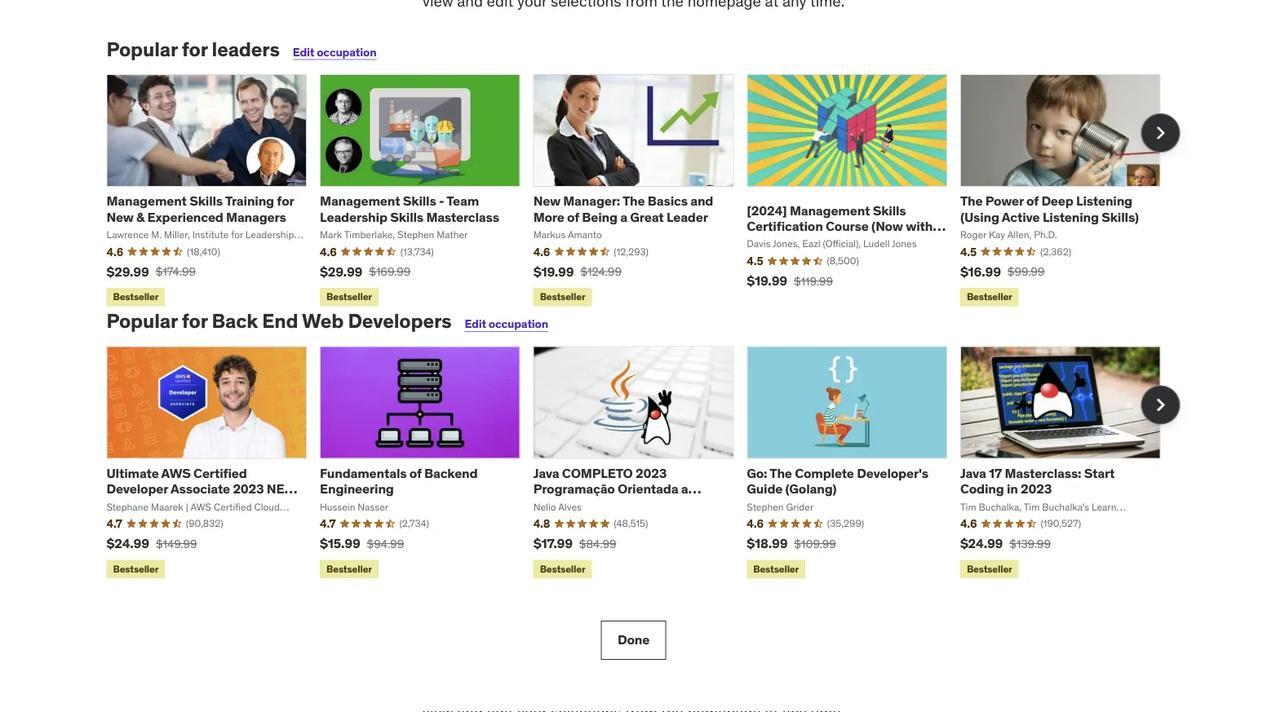 Task type: describe. For each thing, give the bounding box(es) containing it.
management skills - team leadership skills masterclass
[[320, 193, 500, 225]]

in
[[1007, 481, 1019, 497]]

management skills training for new & experienced managers
[[107, 193, 294, 225]]

a inside java completo 2023 programação orientada a objetos +projetos
[[682, 481, 689, 497]]

popular for popular for back end web developers
[[107, 309, 178, 334]]

masterclass
[[427, 208, 500, 225]]

developer
[[107, 481, 168, 497]]

fundamentals
[[320, 465, 407, 482]]

team
[[447, 193, 479, 210]]

skills inside management skills training for new & experienced managers
[[190, 193, 223, 210]]

java 17 masterclass: start coding in 2023 link
[[961, 465, 1116, 497]]

go: the complete developer's guide (golang) link
[[747, 465, 929, 497]]

developers
[[348, 309, 452, 334]]

for inside management skills training for new & experienced managers
[[277, 193, 294, 210]]

the inside 'go: the complete developer's guide (golang)'
[[770, 465, 793, 482]]

management for skills
[[320, 193, 400, 210]]

of inside new manager: the basics and more of being a great leader
[[567, 208, 580, 225]]

edit occupation button for popular for back end web developers
[[465, 317, 549, 331]]

c02
[[137, 496, 162, 513]]

popular for popular for leaders
[[107, 37, 178, 61]]

programação
[[534, 481, 615, 497]]

management skills - team leadership skills masterclass link
[[320, 193, 500, 225]]

of inside the fundamentals of backend engineering
[[410, 465, 422, 482]]

management skills training for new & experienced managers link
[[107, 193, 294, 225]]

done link
[[601, 621, 667, 660]]

edit occupation for popular for leaders
[[293, 45, 377, 59]]

&
[[136, 208, 145, 225]]

new inside management skills training for new & experienced managers
[[107, 208, 134, 225]]

edit for popular for back end web developers
[[465, 317, 487, 331]]

completo
[[562, 465, 633, 482]]

leadership
[[320, 208, 388, 225]]

edit for popular for leaders
[[293, 45, 315, 59]]

more
[[534, 208, 565, 225]]

developer's
[[857, 465, 929, 482]]

experienced
[[147, 208, 224, 225]]

manager:
[[564, 193, 621, 210]]

skills inside [2024] management skills certification course (now with ai!)
[[873, 202, 907, 219]]

certification
[[747, 218, 824, 234]]

(now
[[872, 218, 904, 234]]

17
[[990, 465, 1003, 482]]

ultimate
[[107, 465, 159, 482]]

[2024] management skills certification course (now with ai!) link
[[747, 202, 946, 250]]

fundamentals of backend engineering link
[[320, 465, 478, 497]]

the power of deep listening (using active listening skills)
[[961, 193, 1140, 225]]

dva-
[[107, 496, 137, 513]]

course
[[826, 218, 869, 234]]

java completo 2023 programação orientada a objetos +projetos
[[534, 465, 689, 513]]

new manager: the basics and more of being a great leader
[[534, 193, 714, 225]]

web
[[302, 309, 344, 334]]

management inside [2024] management skills certification course (now with ai!)
[[790, 202, 871, 219]]

active
[[1003, 208, 1041, 225]]

popular for back end web developers
[[107, 309, 452, 334]]

edit occupation for popular for back end web developers
[[465, 317, 549, 331]]

occupation for popular for leaders
[[317, 45, 377, 59]]

-
[[439, 193, 445, 210]]

objetos
[[534, 496, 582, 513]]

end
[[262, 309, 298, 334]]

masterclass:
[[1006, 465, 1082, 482]]

go: the complete developer's guide (golang)
[[747, 465, 929, 497]]

2023 inside java 17 masterclass: start coding in 2023
[[1021, 481, 1053, 497]]

management for &
[[107, 193, 187, 210]]

the power of deep listening (using active listening skills) link
[[961, 193, 1140, 225]]

done
[[618, 632, 650, 649]]

carousel element for popular for back end web developers
[[107, 346, 1181, 582]]

occupation for popular for back end web developers
[[489, 317, 549, 331]]

leaders
[[212, 37, 280, 61]]

java for java 17 masterclass: start coding in 2023
[[961, 465, 987, 482]]

next image
[[1148, 392, 1175, 418]]

for for back
[[182, 309, 208, 334]]



Task type: locate. For each thing, give the bounding box(es) containing it.
engineering
[[320, 481, 394, 497]]

of left deep
[[1027, 193, 1039, 210]]

2 vertical spatial for
[[182, 309, 208, 334]]

(golang)
[[786, 481, 837, 497]]

the inside the power of deep listening (using active listening skills)
[[961, 193, 983, 210]]

coding
[[961, 481, 1005, 497]]

1 horizontal spatial a
[[682, 481, 689, 497]]

certified
[[194, 465, 247, 482]]

orientada
[[618, 481, 679, 497]]

start
[[1085, 465, 1116, 482]]

new
[[534, 193, 561, 210], [107, 208, 134, 225]]

power
[[986, 193, 1024, 210]]

0 vertical spatial edit
[[293, 45, 315, 59]]

of inside the power of deep listening (using active listening skills)
[[1027, 193, 1039, 210]]

edit occupation
[[293, 45, 377, 59], [465, 317, 549, 331]]

listening
[[1077, 193, 1133, 210], [1043, 208, 1100, 225]]

carousel element containing ultimate aws certified developer associate 2023 new dva-c02
[[107, 346, 1181, 582]]

fundamentals of backend engineering
[[320, 465, 478, 497]]

of left "backend"
[[410, 465, 422, 482]]

1 horizontal spatial 2023
[[636, 465, 667, 482]]

0 horizontal spatial java
[[534, 465, 560, 482]]

1 popular from the top
[[107, 37, 178, 61]]

managers
[[226, 208, 286, 225]]

java 17 masterclass: start coding in 2023
[[961, 465, 1116, 497]]

new left the manager:
[[534, 193, 561, 210]]

management inside management skills training for new & experienced managers
[[107, 193, 187, 210]]

2023 inside ultimate aws certified developer associate 2023 new dva-c02
[[233, 481, 264, 497]]

guide
[[747, 481, 783, 497]]

for
[[182, 37, 208, 61], [277, 193, 294, 210], [182, 309, 208, 334]]

1 vertical spatial edit occupation button
[[465, 317, 549, 331]]

the left basics
[[623, 193, 645, 210]]

1 horizontal spatial management
[[320, 193, 400, 210]]

for right training
[[277, 193, 294, 210]]

ai!)
[[747, 233, 768, 250]]

2023 inside java completo 2023 programação orientada a objetos +projetos
[[636, 465, 667, 482]]

java left 17
[[961, 465, 987, 482]]

+projetos
[[584, 496, 644, 513]]

0 horizontal spatial occupation
[[317, 45, 377, 59]]

2 java from the left
[[961, 465, 987, 482]]

skills)
[[1102, 208, 1140, 225]]

1 horizontal spatial the
[[770, 465, 793, 482]]

1 vertical spatial a
[[682, 481, 689, 497]]

0 horizontal spatial 2023
[[233, 481, 264, 497]]

0 vertical spatial edit occupation button
[[293, 45, 377, 59]]

[2024]
[[747, 202, 788, 219]]

2023
[[636, 465, 667, 482], [233, 481, 264, 497], [1021, 481, 1053, 497]]

of
[[1027, 193, 1039, 210], [567, 208, 580, 225], [410, 465, 422, 482]]

a left great
[[621, 208, 628, 225]]

2 popular from the top
[[107, 309, 178, 334]]

1 vertical spatial popular
[[107, 309, 178, 334]]

1 vertical spatial carousel element
[[107, 346, 1181, 582]]

the right 'go:'
[[770, 465, 793, 482]]

management inside management skills - team leadership skills masterclass
[[320, 193, 400, 210]]

0 horizontal spatial new
[[107, 208, 134, 225]]

edit occupation button for popular for leaders
[[293, 45, 377, 59]]

ultimate aws certified developer associate 2023 new dva-c02
[[107, 465, 297, 513]]

2023 right in
[[1021, 481, 1053, 497]]

complete
[[795, 465, 855, 482]]

new
[[267, 481, 297, 497]]

a inside new manager: the basics and more of being a great leader
[[621, 208, 628, 225]]

0 vertical spatial occupation
[[317, 45, 377, 59]]

1 horizontal spatial edit occupation
[[465, 317, 549, 331]]

0 vertical spatial a
[[621, 208, 628, 225]]

0 horizontal spatial edit occupation
[[293, 45, 377, 59]]

management
[[107, 193, 187, 210], [320, 193, 400, 210], [790, 202, 871, 219]]

listening right deep
[[1077, 193, 1133, 210]]

1 horizontal spatial of
[[567, 208, 580, 225]]

edit
[[293, 45, 315, 59], [465, 317, 487, 331]]

and
[[691, 193, 714, 210]]

being
[[582, 208, 618, 225]]

java inside java completo 2023 programação orientada a objetos +projetos
[[534, 465, 560, 482]]

of right more
[[567, 208, 580, 225]]

1 vertical spatial for
[[277, 193, 294, 210]]

0 horizontal spatial a
[[621, 208, 628, 225]]

a right orientada
[[682, 481, 689, 497]]

popular for leaders
[[107, 37, 280, 61]]

2 carousel element from the top
[[107, 346, 1181, 582]]

new left &
[[107, 208, 134, 225]]

1 horizontal spatial edit
[[465, 317, 487, 331]]

go:
[[747, 465, 768, 482]]

edit right developers
[[465, 317, 487, 331]]

1 horizontal spatial java
[[961, 465, 987, 482]]

java completo 2023 programação orientada a objetos +projetos link
[[534, 465, 702, 513]]

1 carousel element from the top
[[107, 74, 1181, 310]]

popular
[[107, 37, 178, 61], [107, 309, 178, 334]]

edit occupation button
[[293, 45, 377, 59], [465, 317, 549, 331]]

1 vertical spatial occupation
[[489, 317, 549, 331]]

basics
[[648, 193, 688, 210]]

the left power
[[961, 193, 983, 210]]

0 horizontal spatial edit
[[293, 45, 315, 59]]

with
[[906, 218, 933, 234]]

0 vertical spatial popular
[[107, 37, 178, 61]]

java up objetos at the bottom
[[534, 465, 560, 482]]

for left leaders
[[182, 37, 208, 61]]

for for leaders
[[182, 37, 208, 61]]

java
[[534, 465, 560, 482], [961, 465, 987, 482]]

2 horizontal spatial of
[[1027, 193, 1039, 210]]

java for java completo 2023 programação orientada a objetos +projetos
[[534, 465, 560, 482]]

ultimate aws certified developer associate 2023 new dva-c02 link
[[107, 465, 298, 513]]

training
[[225, 193, 274, 210]]

occupation
[[317, 45, 377, 59], [489, 317, 549, 331]]

2 horizontal spatial 2023
[[1021, 481, 1053, 497]]

edit right leaders
[[293, 45, 315, 59]]

0 vertical spatial for
[[182, 37, 208, 61]]

1 java from the left
[[534, 465, 560, 482]]

next image
[[1148, 120, 1175, 146]]

new inside new manager: the basics and more of being a great leader
[[534, 193, 561, 210]]

1 horizontal spatial edit occupation button
[[465, 317, 549, 331]]

1 horizontal spatial new
[[534, 193, 561, 210]]

1 horizontal spatial occupation
[[489, 317, 549, 331]]

0 vertical spatial carousel element
[[107, 74, 1181, 310]]

2 horizontal spatial management
[[790, 202, 871, 219]]

new manager: the basics and more of being a great leader link
[[534, 193, 714, 225]]

carousel element
[[107, 74, 1181, 310], [107, 346, 1181, 582]]

2023 up +projetos
[[636, 465, 667, 482]]

java inside java 17 masterclass: start coding in 2023
[[961, 465, 987, 482]]

(using
[[961, 208, 1000, 225]]

for left back
[[182, 309, 208, 334]]

2 horizontal spatial the
[[961, 193, 983, 210]]

2023 left new
[[233, 481, 264, 497]]

skills
[[190, 193, 223, 210], [403, 193, 437, 210], [873, 202, 907, 219], [390, 208, 424, 225]]

back
[[212, 309, 258, 334]]

aws
[[161, 465, 191, 482]]

[2024] management skills certification course (now with ai!)
[[747, 202, 933, 250]]

1 vertical spatial edit
[[465, 317, 487, 331]]

1 vertical spatial edit occupation
[[465, 317, 549, 331]]

a
[[621, 208, 628, 225], [682, 481, 689, 497]]

0 horizontal spatial edit occupation button
[[293, 45, 377, 59]]

0 horizontal spatial management
[[107, 193, 187, 210]]

0 horizontal spatial the
[[623, 193, 645, 210]]

carousel element containing management skills training for new & experienced managers
[[107, 74, 1181, 310]]

0 vertical spatial edit occupation
[[293, 45, 377, 59]]

leader
[[667, 208, 709, 225]]

listening left skills)
[[1043, 208, 1100, 225]]

deep
[[1042, 193, 1074, 210]]

backend
[[425, 465, 478, 482]]

great
[[631, 208, 664, 225]]

associate
[[171, 481, 230, 497]]

0 horizontal spatial of
[[410, 465, 422, 482]]

the inside new manager: the basics and more of being a great leader
[[623, 193, 645, 210]]

the
[[623, 193, 645, 210], [961, 193, 983, 210], [770, 465, 793, 482]]

carousel element for popular for leaders
[[107, 74, 1181, 310]]



Task type: vqa. For each thing, say whether or not it's contained in the screenshot.
you'll to the right
no



